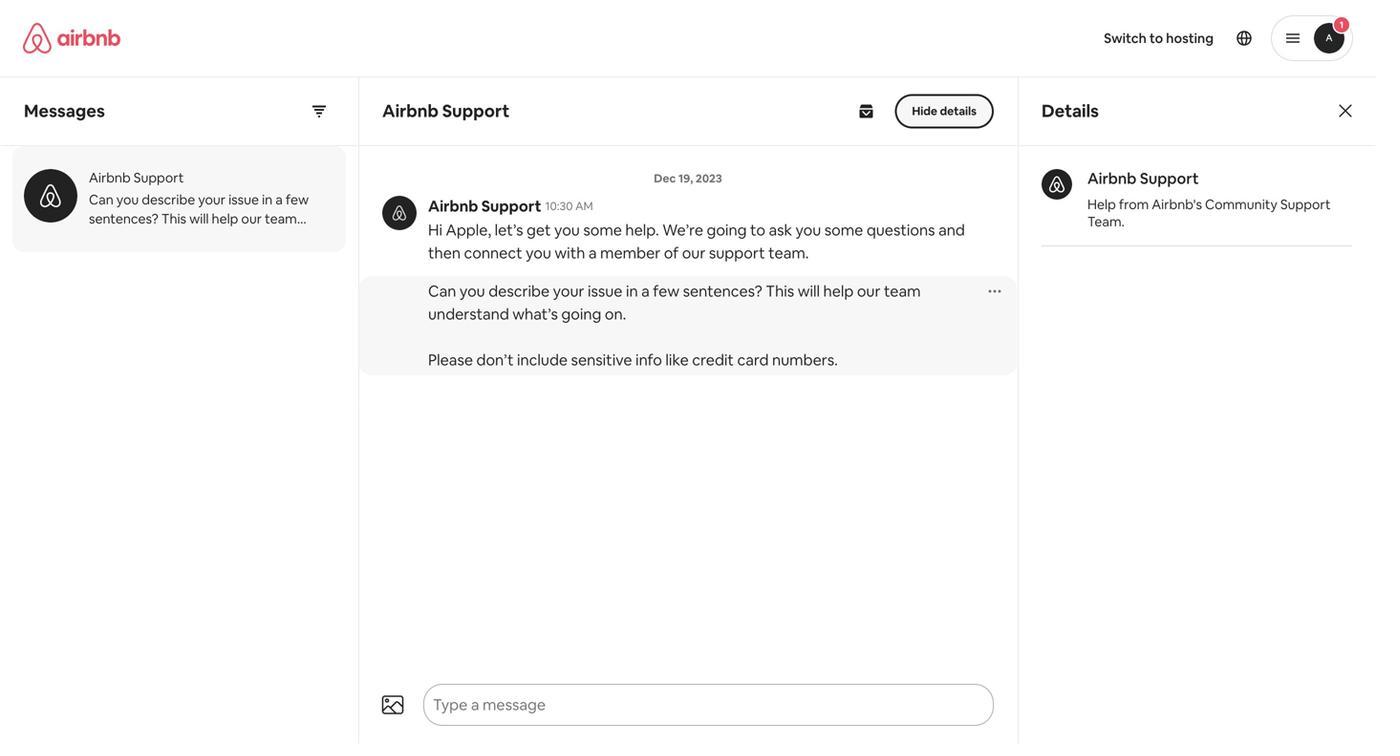 Task type: locate. For each thing, give the bounding box(es) containing it.
some down am
[[583, 220, 622, 240]]

1 vertical spatial few
[[653, 281, 680, 301]]

your
[[198, 191, 226, 208], [553, 281, 584, 301]]

0 horizontal spatial can
[[89, 191, 113, 208]]

1 horizontal spatial include
[[517, 350, 568, 370]]

few inside 'airbnb support can you describe your issue in a few sentences? this will help our team understand what's going on.   please don't include sensitive info like credit card numbers.'
[[286, 191, 309, 208]]

airbnb inside airbnb support help from airbnb's community support team.
[[1088, 169, 1137, 188]]

0 horizontal spatial on.
[[243, 229, 262, 247]]

0 vertical spatial include
[[124, 249, 169, 266]]

0 vertical spatial to
[[1150, 30, 1163, 47]]

0 vertical spatial info
[[228, 249, 251, 266]]

team
[[265, 210, 297, 227], [884, 281, 921, 301]]

0 horizontal spatial in
[[262, 191, 273, 208]]

0 horizontal spatial to
[[750, 220, 765, 240]]

you inside 'airbnb support can you describe your issue in a few sentences? this will help our team understand what's going on.   please don't include sensitive info like credit card numbers.'
[[116, 191, 139, 208]]

can
[[89, 191, 113, 208], [428, 281, 456, 301]]

can you describe your issue in a few sentences? this will help our team understand what's going on.
[[428, 281, 921, 324]]

1 vertical spatial sensitive
[[571, 350, 632, 370]]

going
[[707, 220, 747, 240], [205, 229, 241, 247], [561, 304, 602, 324]]

1 vertical spatial a
[[589, 243, 597, 263]]

of
[[664, 243, 679, 263]]

1 vertical spatial understand
[[428, 304, 509, 324]]

1 horizontal spatial on.
[[605, 304, 626, 324]]

airbnb for airbnb support
[[382, 100, 439, 122]]

like
[[254, 249, 275, 266], [666, 350, 689, 370]]

1 vertical spatial describe
[[489, 281, 550, 301]]

0 vertical spatial our
[[241, 210, 262, 227]]

1 vertical spatial what's
[[513, 304, 558, 324]]

0 vertical spatial what's
[[163, 229, 202, 247]]

1 vertical spatial your
[[553, 281, 584, 301]]

0 vertical spatial a
[[275, 191, 283, 208]]

1 vertical spatial to
[[750, 220, 765, 240]]

0 vertical spatial don't
[[89, 249, 121, 266]]

1 horizontal spatial your
[[553, 281, 584, 301]]

what's inside can you describe your issue in a few sentences? this will help our team understand what's going on.
[[513, 304, 558, 324]]

1 vertical spatial sentences?
[[683, 281, 762, 301]]

0 horizontal spatial our
[[241, 210, 262, 227]]

0 vertical spatial card
[[89, 268, 117, 285]]

airbnb inside the airbnb support 10:30 am hi apple, let's get you some help. we're going to ask you some questions and then connect you with a member of our support team.
[[428, 196, 478, 216]]

details
[[1042, 100, 1099, 122]]

0 horizontal spatial your
[[198, 191, 226, 208]]

1 horizontal spatial team
[[884, 281, 921, 301]]

describe
[[142, 191, 195, 208], [489, 281, 550, 301]]

this
[[161, 210, 186, 227], [766, 281, 794, 301]]

this inside 'airbnb support can you describe your issue in a few sentences? this will help our team understand what's going on.   please don't include sensitive info like credit card numbers.'
[[161, 210, 186, 227]]

0 vertical spatial like
[[254, 249, 275, 266]]

switch
[[1104, 30, 1147, 47]]

in inside 'airbnb support can you describe your issue in a few sentences? this will help our team understand what's going on.   please don't include sensitive info like credit card numbers.'
[[262, 191, 273, 208]]

support for airbnb support can you describe your issue in a few sentences? this will help our team understand what's going on.   please don't include sensitive info like credit card numbers.
[[134, 169, 184, 186]]

credit
[[278, 249, 314, 266], [692, 350, 734, 370]]

our
[[241, 210, 262, 227], [682, 243, 706, 263], [857, 281, 881, 301]]

sensitive
[[172, 249, 225, 266], [571, 350, 632, 370]]

0 horizontal spatial few
[[286, 191, 309, 208]]

1 vertical spatial will
[[798, 281, 820, 301]]

our inside the airbnb support 10:30 am hi apple, let's get you some help. we're going to ask you some questions and then connect you with a member of our support team.
[[682, 243, 706, 263]]

airbnb up apple,
[[428, 196, 478, 216]]

team inside can you describe your issue in a few sentences? this will help our team understand what's going on.
[[884, 281, 921, 301]]

airbnb right filter conversations. current filter: all conversations image
[[382, 100, 439, 122]]

0 horizontal spatial issue
[[229, 191, 259, 208]]

0 horizontal spatial card
[[89, 268, 117, 285]]

0 horizontal spatial what's
[[163, 229, 202, 247]]

am
[[575, 199, 593, 214]]

0 horizontal spatial understand
[[89, 229, 160, 247]]

2 horizontal spatial a
[[641, 281, 650, 301]]

1 horizontal spatial some
[[825, 220, 863, 240]]

2 vertical spatial our
[[857, 281, 881, 301]]

0 vertical spatial describe
[[142, 191, 195, 208]]

to right switch
[[1150, 30, 1163, 47]]

1 horizontal spatial few
[[653, 281, 680, 301]]

help.
[[625, 220, 659, 240]]

1 vertical spatial credit
[[692, 350, 734, 370]]

0 vertical spatial numbers.
[[119, 268, 177, 285]]

0 horizontal spatial please
[[265, 229, 305, 247]]

1 horizontal spatial to
[[1150, 30, 1163, 47]]

0 vertical spatial on.
[[243, 229, 262, 247]]

1 vertical spatial our
[[682, 243, 706, 263]]

support for airbnb support help from airbnb's community support team.
[[1140, 169, 1199, 188]]

0 vertical spatial credit
[[278, 249, 314, 266]]

your inside 'airbnb support can you describe your issue in a few sentences? this will help our team understand what's going on.   please don't include sensitive info like credit card numbers.'
[[198, 191, 226, 208]]

few
[[286, 191, 309, 208], [653, 281, 680, 301]]

1 vertical spatial can
[[428, 281, 456, 301]]

airbnb up help
[[1088, 169, 1137, 188]]

airbnb support
[[382, 100, 510, 122]]

sentences?
[[89, 210, 158, 227], [683, 281, 762, 301]]

1 horizontal spatial don't
[[476, 350, 514, 370]]

what's
[[163, 229, 202, 247], [513, 304, 558, 324]]

0 vertical spatial team
[[265, 210, 297, 227]]

understand inside can you describe your issue in a few sentences? this will help our team understand what's going on.
[[428, 304, 509, 324]]

1 horizontal spatial going
[[561, 304, 602, 324]]

1 horizontal spatial describe
[[489, 281, 550, 301]]

help
[[1088, 196, 1116, 213]]

0 vertical spatial understand
[[89, 229, 160, 247]]

card
[[89, 268, 117, 285], [737, 350, 769, 370]]

10:30
[[545, 199, 573, 214]]

1 vertical spatial in
[[626, 281, 638, 301]]

airbnb support help from airbnb's community support team.
[[1088, 169, 1331, 230]]

0 vertical spatial your
[[198, 191, 226, 208]]

airbnb down messages
[[89, 169, 131, 186]]

then
[[428, 243, 461, 263]]

hide
[[912, 104, 938, 119]]

airbnb inside 'airbnb support can you describe your issue in a few sentences? this will help our team understand what's going on.   please don't include sensitive info like credit card numbers.'
[[89, 169, 131, 186]]

info
[[228, 249, 251, 266], [636, 350, 662, 370]]

0 horizontal spatial this
[[161, 210, 186, 227]]

to left the ask
[[750, 220, 765, 240]]

1 horizontal spatial a
[[589, 243, 597, 263]]

0 horizontal spatial include
[[124, 249, 169, 266]]

1 some from the left
[[583, 220, 622, 240]]

0 horizontal spatial some
[[583, 220, 622, 240]]

going inside 'airbnb support can you describe your issue in a few sentences? this will help our team understand what's going on.   please don't include sensitive info like credit card numbers.'
[[205, 229, 241, 247]]

questions
[[867, 220, 935, 240]]

0 horizontal spatial numbers.
[[119, 268, 177, 285]]

0 horizontal spatial will
[[189, 210, 209, 227]]

include
[[124, 249, 169, 266], [517, 350, 568, 370]]

1 horizontal spatial credit
[[692, 350, 734, 370]]

include inside 'airbnb support can you describe your issue in a few sentences? this will help our team understand what's going on.   please don't include sensitive info like credit card numbers.'
[[124, 249, 169, 266]]

please
[[265, 229, 305, 247], [428, 350, 473, 370]]

profile element
[[711, 0, 1353, 76]]

1 vertical spatial team
[[884, 281, 921, 301]]

will
[[189, 210, 209, 227], [798, 281, 820, 301]]

1 horizontal spatial what's
[[513, 304, 558, 324]]

0 vertical spatial sentences?
[[89, 210, 158, 227]]

some left questions
[[825, 220, 863, 240]]

airbnb support image
[[1042, 169, 1072, 200], [1042, 169, 1072, 200]]

1 horizontal spatial in
[[626, 281, 638, 301]]

0 horizontal spatial sensitive
[[172, 249, 225, 266]]

a inside can you describe your issue in a few sentences? this will help our team understand what's going on.
[[641, 281, 650, 301]]

airbnb support can you describe your issue in a few sentences? this will help our team understand what's going on.   please don't include sensitive info like credit card numbers.
[[89, 169, 314, 285]]

0 vertical spatial sensitive
[[172, 249, 225, 266]]

some
[[583, 220, 622, 240], [825, 220, 863, 240]]

0 horizontal spatial describe
[[142, 191, 195, 208]]

switch to hosting link
[[1093, 18, 1225, 58]]

1 horizontal spatial help
[[823, 281, 854, 301]]

issue
[[229, 191, 259, 208], [588, 281, 623, 301]]

filter conversations. current filter: all conversations image
[[312, 104, 327, 119]]

hi
[[428, 220, 443, 240]]

numbers.
[[119, 268, 177, 285], [772, 350, 838, 370]]

team inside 'airbnb support can you describe your issue in a few sentences? this will help our team understand what's going on.   please don't include sensitive info like credit card numbers.'
[[265, 210, 297, 227]]

to inside 'profile' element
[[1150, 30, 1163, 47]]

1 horizontal spatial sentences?
[[683, 281, 762, 301]]

in
[[262, 191, 273, 208], [626, 281, 638, 301]]

and
[[939, 220, 965, 240]]

0 vertical spatial few
[[286, 191, 309, 208]]

can inside can you describe your issue in a few sentences? this will help our team understand what's going on.
[[428, 281, 456, 301]]

connect
[[464, 243, 522, 263]]

1 vertical spatial please
[[428, 350, 473, 370]]

1 horizontal spatial can
[[428, 281, 456, 301]]

support inside the airbnb support 10:30 am hi apple, let's get you some help. we're going to ask you some questions and then connect you with a member of our support team.
[[481, 196, 541, 216]]

1 vertical spatial on.
[[605, 304, 626, 324]]

issue inside 'airbnb support can you describe your issue in a few sentences? this will help our team understand what's going on.   please don't include sensitive info like credit card numbers.'
[[229, 191, 259, 208]]

to
[[1150, 30, 1163, 47], [750, 220, 765, 240]]

0 vertical spatial can
[[89, 191, 113, 208]]

you
[[116, 191, 139, 208], [554, 220, 580, 240], [796, 220, 821, 240], [526, 243, 551, 263], [460, 281, 485, 301]]

0 horizontal spatial info
[[228, 249, 251, 266]]

0 horizontal spatial credit
[[278, 249, 314, 266]]

help
[[212, 210, 238, 227], [823, 281, 854, 301]]

airbnb
[[382, 100, 439, 122], [1088, 169, 1137, 188], [89, 169, 131, 186], [428, 196, 478, 216]]

support
[[442, 100, 510, 122], [1140, 169, 1199, 188], [134, 169, 184, 186], [1281, 196, 1331, 213], [481, 196, 541, 216]]

please don't include sensitive info like credit card numbers.
[[428, 350, 838, 370]]

please inside 'airbnb support can you describe your issue in a few sentences? this will help our team understand what's going on.   please don't include sensitive info like credit card numbers.'
[[265, 229, 305, 247]]

will inside can you describe your issue in a few sentences? this will help our team understand what's going on.
[[798, 281, 820, 301]]

0 vertical spatial please
[[265, 229, 305, 247]]

0 horizontal spatial like
[[254, 249, 275, 266]]

on.
[[243, 229, 262, 247], [605, 304, 626, 324]]

1 button
[[1271, 15, 1353, 61]]

0 horizontal spatial sentences?
[[89, 210, 158, 227]]

dec
[[654, 171, 676, 186]]

1 horizontal spatial this
[[766, 281, 794, 301]]

2 horizontal spatial our
[[857, 281, 881, 301]]

will inside 'airbnb support can you describe your issue in a few sentences? this will help our team understand what's going on.   please don't include sensitive info like credit card numbers.'
[[189, 210, 209, 227]]

understand
[[89, 229, 160, 247], [428, 304, 509, 324]]

understand inside 'airbnb support can you describe your issue in a few sentences? this will help our team understand what's going on.   please don't include sensitive info like credit card numbers.'
[[89, 229, 160, 247]]

hosting
[[1166, 30, 1214, 47]]

1 horizontal spatial our
[[682, 243, 706, 263]]

airbnb for airbnb support 10:30 am hi apple, let's get you some help. we're going to ask you some questions and then connect you with a member of our support team.
[[428, 196, 478, 216]]

0 vertical spatial in
[[262, 191, 273, 208]]

0 vertical spatial issue
[[229, 191, 259, 208]]

1 vertical spatial help
[[823, 281, 854, 301]]

2 vertical spatial a
[[641, 281, 650, 301]]

get
[[527, 220, 551, 240]]

help inside can you describe your issue in a few sentences? this will help our team understand what's going on.
[[823, 281, 854, 301]]

a
[[275, 191, 283, 208], [589, 243, 597, 263], [641, 281, 650, 301]]

details
[[940, 104, 977, 119]]

0 horizontal spatial team
[[265, 210, 297, 227]]

1 horizontal spatial info
[[636, 350, 662, 370]]

messaging page main contents element
[[0, 76, 1376, 745]]

don't
[[89, 249, 121, 266], [476, 350, 514, 370]]

team.
[[769, 243, 809, 263]]

0 horizontal spatial don't
[[89, 249, 121, 266]]

1 vertical spatial like
[[666, 350, 689, 370]]

1 horizontal spatial understand
[[428, 304, 509, 324]]

0 horizontal spatial a
[[275, 191, 283, 208]]

describe inside 'airbnb support can you describe your issue in a few sentences? this will help our team understand what's going on.   please don't include sensitive info like credit card numbers.'
[[142, 191, 195, 208]]

support inside 'airbnb support can you describe your issue in a few sentences? this will help our team understand what's going on.   please don't include sensitive info like credit card numbers.'
[[134, 169, 184, 186]]

0 vertical spatial this
[[161, 210, 186, 227]]

0 horizontal spatial going
[[205, 229, 241, 247]]



Task type: describe. For each thing, give the bounding box(es) containing it.
our inside 'airbnb support can you describe your issue in a few sentences? this will help our team understand what's going on.   please don't include sensitive info like credit card numbers.'
[[241, 210, 262, 227]]

a inside the airbnb support 10:30 am hi apple, let's get you some help. we're going to ask you some questions and then connect you with a member of our support team.
[[589, 243, 597, 263]]

describe inside can you describe your issue in a few sentences? this will help our team understand what's going on.
[[489, 281, 550, 301]]

1 horizontal spatial sensitive
[[571, 350, 632, 370]]

member
[[600, 243, 661, 263]]

1 horizontal spatial card
[[737, 350, 769, 370]]

airbnb for airbnb support help from airbnb's community support team.
[[1088, 169, 1137, 188]]

support
[[709, 243, 765, 263]]

messages
[[24, 100, 105, 122]]

1
[[1340, 19, 1344, 31]]

you inside can you describe your issue in a few sentences? this will help our team understand what's going on.
[[460, 281, 485, 301]]

airbnb support 10:30 am hi apple, let's get you some help. we're going to ask you some questions and then connect you with a member of our support team.
[[428, 196, 965, 263]]

support for airbnb support 10:30 am hi apple, let's get you some help. we're going to ask you some questions and then connect you with a member of our support team.
[[481, 196, 541, 216]]

help inside 'airbnb support can you describe your issue in a few sentences? this will help our team understand what's going on.   please don't include sensitive info like credit card numbers.'
[[212, 210, 238, 227]]

from
[[1119, 196, 1149, 213]]

few inside can you describe your issue in a few sentences? this will help our team understand what's going on.
[[653, 281, 680, 301]]

community
[[1205, 196, 1278, 213]]

sentences? inside 'airbnb support can you describe your issue in a few sentences? this will help our team understand what's going on.   please don't include sensitive info like credit card numbers.'
[[89, 210, 158, 227]]

don't inside 'airbnb support can you describe your issue in a few sentences? this will help our team understand what's going on.   please don't include sensitive info like credit card numbers.'
[[89, 249, 121, 266]]

going inside the airbnb support 10:30 am hi apple, let's get you some help. we're going to ask you some questions and then connect you with a member of our support team.
[[707, 220, 747, 240]]

hide details
[[912, 104, 977, 119]]

team.
[[1088, 213, 1125, 230]]

hide details button
[[895, 94, 994, 129]]

airbnb's
[[1152, 196, 1202, 213]]

message from airbnb support image
[[382, 196, 417, 230]]

can inside 'airbnb support can you describe your issue in a few sentences? this will help our team understand what's going on.   please don't include sensitive info like credit card numbers.'
[[89, 191, 113, 208]]

1 horizontal spatial please
[[428, 350, 473, 370]]

what's inside 'airbnb support can you describe your issue in a few sentences? this will help our team understand what's going on.   please don't include sensitive info like credit card numbers.'
[[163, 229, 202, 247]]

on. inside 'airbnb support can you describe your issue in a few sentences? this will help our team understand what's going on.   please don't include sensitive info like credit card numbers.'
[[243, 229, 262, 247]]

1 vertical spatial don't
[[476, 350, 514, 370]]

we're
[[663, 220, 703, 240]]

19,
[[678, 171, 693, 186]]

info inside 'airbnb support can you describe your issue in a few sentences? this will help our team understand what's going on.   please don't include sensitive info like credit card numbers.'
[[228, 249, 251, 266]]

card inside 'airbnb support can you describe your issue in a few sentences? this will help our team understand what's going on.   please don't include sensitive info like credit card numbers.'
[[89, 268, 117, 285]]

your inside can you describe your issue in a few sentences? this will help our team understand what's going on.
[[553, 281, 584, 301]]

to inside the airbnb support 10:30 am hi apple, let's get you some help. we're going to ask you some questions and then connect you with a member of our support team.
[[750, 220, 765, 240]]

ask
[[769, 220, 792, 240]]

with
[[555, 243, 585, 263]]

a inside 'airbnb support can you describe your issue in a few sentences? this will help our team understand what's going on.   please don't include sensitive info like credit card numbers.'
[[275, 191, 283, 208]]

2023
[[696, 171, 722, 186]]

switch to hosting
[[1104, 30, 1214, 47]]

credit inside 'airbnb support can you describe your issue in a few sentences? this will help our team understand what's going on.   please don't include sensitive info like credit card numbers.'
[[278, 249, 314, 266]]

numbers. inside 'airbnb support can you describe your issue in a few sentences? this will help our team understand what's going on.   please don't include sensitive info like credit card numbers.'
[[119, 268, 177, 285]]

issue inside can you describe your issue in a few sentences? this will help our team understand what's going on.
[[588, 281, 623, 301]]

going inside can you describe your issue in a few sentences? this will help our team understand what's going on.
[[561, 304, 602, 324]]

this inside can you describe your issue in a few sentences? this will help our team understand what's going on.
[[766, 281, 794, 301]]

1 vertical spatial info
[[636, 350, 662, 370]]

2 some from the left
[[825, 220, 863, 240]]

sensitive inside 'airbnb support can you describe your issue in a few sentences? this will help our team understand what's going on.   please don't include sensitive info like credit card numbers.'
[[172, 249, 225, 266]]

let's
[[495, 220, 523, 240]]

Type a message text field
[[425, 686, 958, 724]]

1 horizontal spatial like
[[666, 350, 689, 370]]

sentences? inside can you describe your issue in a few sentences? this will help our team understand what's going on.
[[683, 281, 762, 301]]

dec 19, 2023
[[654, 171, 722, 186]]

1 horizontal spatial numbers.
[[772, 350, 838, 370]]

airbnb support sent hi apple, let's get you some help. we're going to ask you some questions and then connect you with a member of our support team.. sent dec 19, 2023, 10:30 am group
[[361, 148, 1015, 265]]

on. inside can you describe your issue in a few sentences? this will help our team understand what's going on.
[[605, 304, 626, 324]]

list of conversations group
[[1, 146, 357, 285]]

airbnb for airbnb support can you describe your issue in a few sentences? this will help our team understand what's going on.   please don't include sensitive info like credit card numbers.
[[89, 169, 131, 186]]

like inside 'airbnb support can you describe your issue in a few sentences? this will help our team understand what's going on.   please don't include sensitive info like credit card numbers.'
[[254, 249, 275, 266]]

apple,
[[446, 220, 491, 240]]

in inside can you describe your issue in a few sentences? this will help our team understand what's going on.
[[626, 281, 638, 301]]

our inside can you describe your issue in a few sentences? this will help our team understand what's going on.
[[857, 281, 881, 301]]

support for airbnb support
[[442, 100, 510, 122]]

message from airbnb support image
[[382, 196, 417, 230]]



Task type: vqa. For each thing, say whether or not it's contained in the screenshot.
TAB PANEL
no



